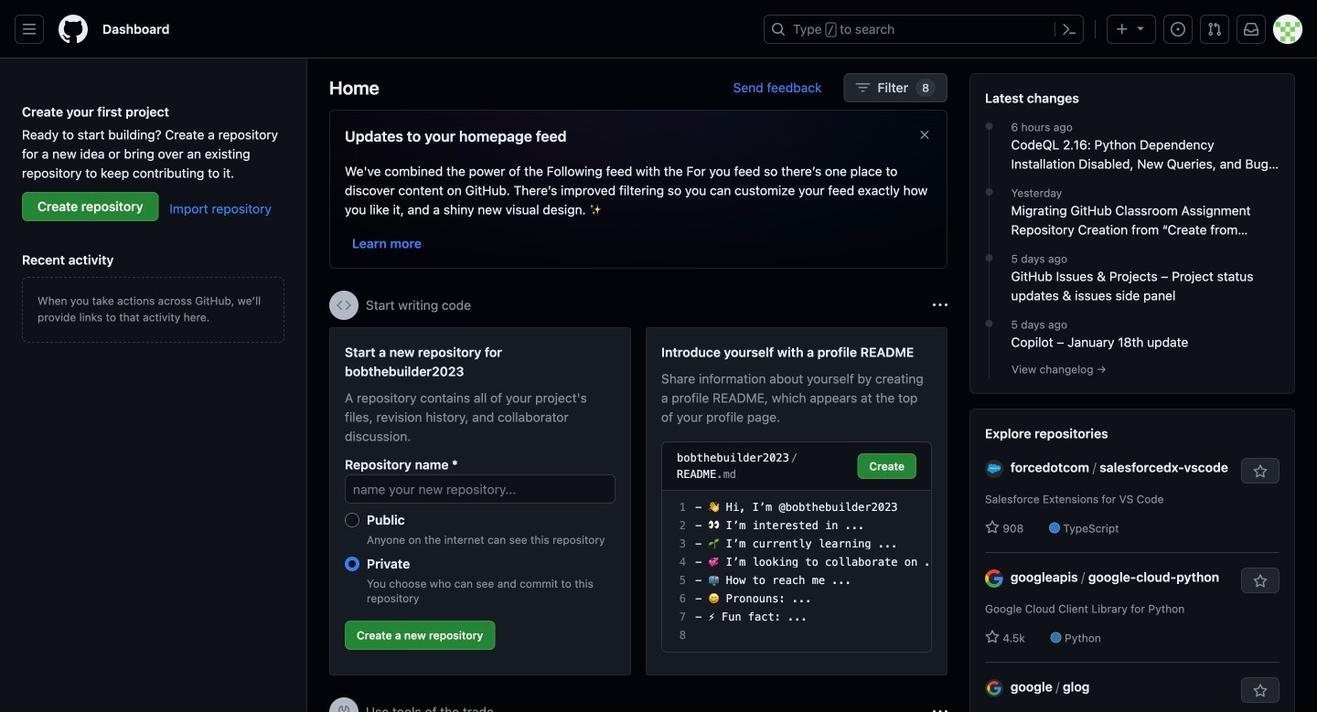 Task type: vqa. For each thing, say whether or not it's contained in the screenshot.
ORGANIZATION image
no



Task type: locate. For each thing, give the bounding box(es) containing it.
why am i seeing this? image for code 'image'
[[933, 298, 948, 313]]

explore element
[[970, 73, 1296, 713]]

2 vertical spatial dot fill image
[[982, 317, 997, 331]]

star image
[[986, 521, 1000, 535]]

@forcedotcom profile image
[[986, 460, 1004, 478]]

command palette image
[[1062, 22, 1077, 37]]

None radio
[[345, 513, 360, 528], [345, 557, 360, 572], [345, 513, 360, 528], [345, 557, 360, 572]]

why am i seeing this? image
[[933, 298, 948, 313], [933, 706, 948, 713]]

3 dot fill image from the top
[[982, 317, 997, 331]]

code image
[[337, 298, 351, 313]]

2 star this repository image from the top
[[1254, 685, 1268, 699]]

tools image
[[337, 706, 351, 713]]

1 dot fill image from the top
[[982, 185, 997, 200]]

0 vertical spatial star this repository image
[[1254, 465, 1268, 480]]

1 star this repository image from the top
[[1254, 465, 1268, 480]]

1 vertical spatial dot fill image
[[982, 251, 997, 265]]

1 vertical spatial why am i seeing this? image
[[933, 706, 948, 713]]

dot fill image
[[982, 185, 997, 200], [982, 251, 997, 265], [982, 317, 997, 331]]

None submit
[[858, 454, 917, 480]]

star this repository image
[[1254, 575, 1268, 589]]

0 vertical spatial dot fill image
[[982, 185, 997, 200]]

homepage image
[[59, 15, 88, 44]]

1 vertical spatial star this repository image
[[1254, 685, 1268, 699]]

dot fill image
[[982, 119, 997, 134]]

0 vertical spatial why am i seeing this? image
[[933, 298, 948, 313]]

star this repository image for the "@forcedotcom profile" image
[[1254, 465, 1268, 480]]

1 why am i seeing this? image from the top
[[933, 298, 948, 313]]

2 why am i seeing this? image from the top
[[933, 706, 948, 713]]

star this repository image
[[1254, 465, 1268, 480], [1254, 685, 1268, 699]]

introduce yourself with a profile readme element
[[646, 328, 948, 676]]



Task type: describe. For each thing, give the bounding box(es) containing it.
none submit inside introduce yourself with a profile readme element
[[858, 454, 917, 480]]

@google profile image
[[986, 680, 1004, 698]]

@googleapis profile image
[[986, 570, 1004, 588]]

x image
[[918, 128, 933, 142]]

star image
[[986, 631, 1000, 645]]

why am i seeing this? image for tools icon
[[933, 706, 948, 713]]

star this repository image for @google profile image
[[1254, 685, 1268, 699]]

filter image
[[856, 81, 871, 95]]

plus image
[[1116, 22, 1130, 37]]

triangle down image
[[1134, 21, 1149, 35]]

name your new repository... text field
[[345, 475, 616, 504]]

2 dot fill image from the top
[[982, 251, 997, 265]]

explore repositories navigation
[[970, 409, 1296, 713]]

notifications image
[[1245, 22, 1259, 37]]

issue opened image
[[1171, 22, 1186, 37]]

git pull request image
[[1208, 22, 1223, 37]]

start a new repository element
[[329, 328, 631, 676]]



